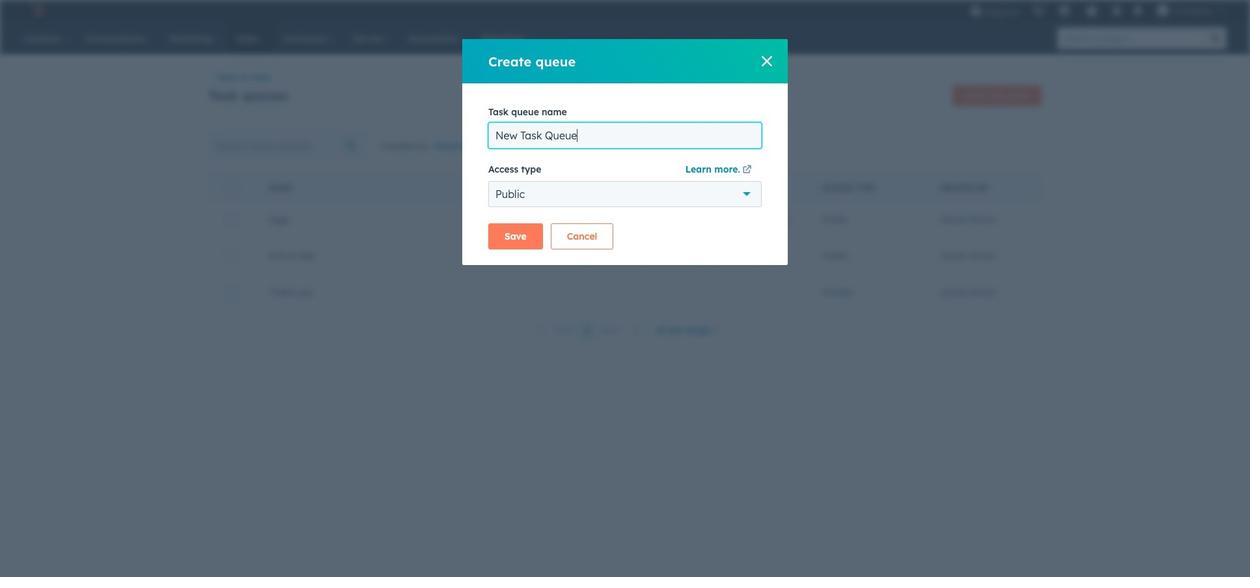 Task type: locate. For each thing, give the bounding box(es) containing it.
banner
[[208, 82, 1042, 106]]

marketplaces image
[[1059, 6, 1071, 18]]

None text field
[[489, 122, 762, 149]]

menu
[[964, 0, 1235, 21]]

2 link opens in a new window image from the top
[[743, 165, 752, 175]]

link opens in a new window image
[[743, 163, 752, 178], [743, 165, 752, 175]]

Search HubSpot search field
[[1058, 27, 1205, 50]]



Task type: vqa. For each thing, say whether or not it's contained in the screenshot.
Connect inside the the Connect and respond to forms from your inbox
no



Task type: describe. For each thing, give the bounding box(es) containing it.
Search task queues search field
[[208, 133, 367, 159]]

pagination navigation
[[531, 321, 649, 339]]

jacob simon image
[[1157, 5, 1169, 16]]

close image
[[762, 56, 773, 66]]

1 link opens in a new window image from the top
[[743, 163, 752, 178]]



